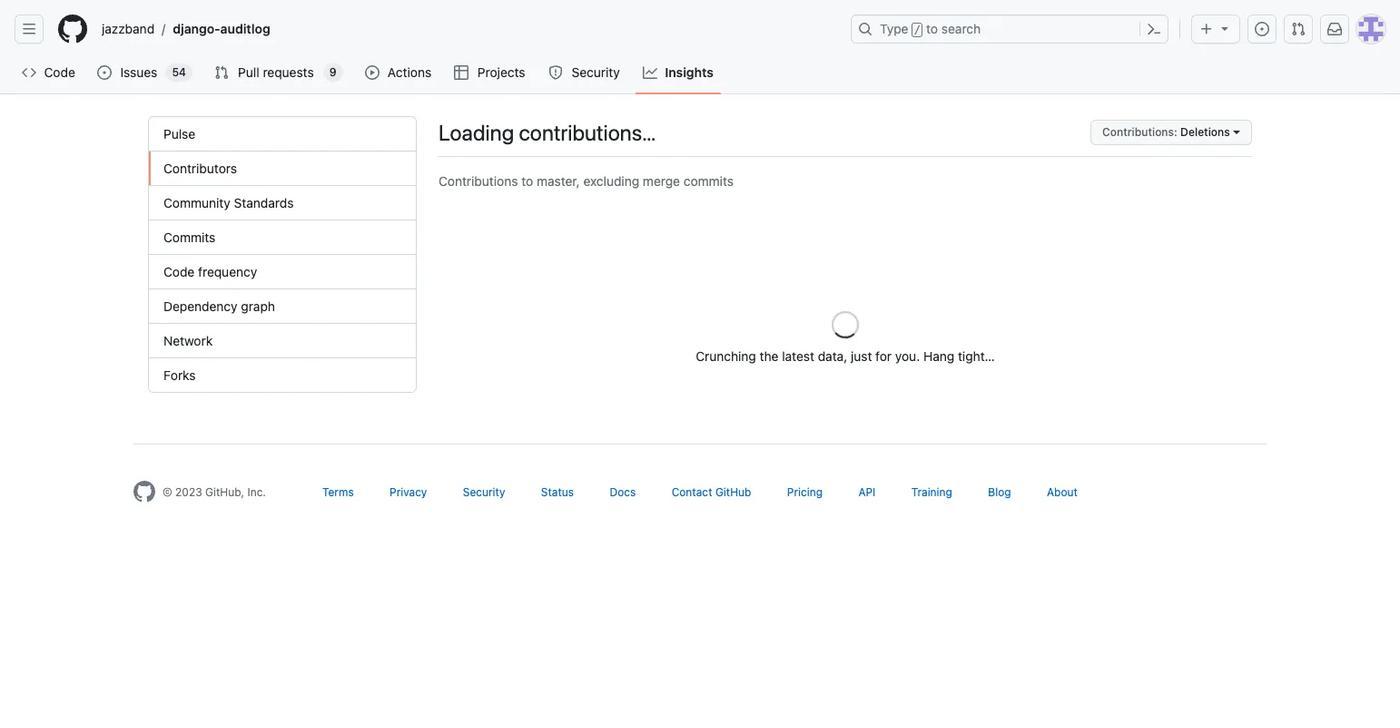 Task type: locate. For each thing, give the bounding box(es) containing it.
deletions
[[1181, 125, 1230, 139]]

pricing
[[787, 486, 823, 500]]

1 vertical spatial code
[[163, 264, 195, 280]]

auditlog
[[220, 21, 270, 36]]

contributions
[[439, 173, 518, 189]]

0 horizontal spatial security link
[[463, 486, 505, 500]]

graph
[[241, 299, 275, 314]]

contributors link
[[149, 152, 416, 186]]

terms link
[[322, 486, 354, 500]]

contact github
[[672, 486, 752, 500]]

code inside the insights element
[[163, 264, 195, 280]]

1 vertical spatial security
[[463, 486, 505, 500]]

0 horizontal spatial /
[[162, 21, 166, 37]]

security right shield icon
[[572, 64, 620, 80]]

security
[[572, 64, 620, 80], [463, 486, 505, 500]]

/ inside type / to search
[[914, 24, 921, 36]]

to left the search
[[927, 21, 938, 36]]

code for code frequency
[[163, 264, 195, 280]]

blog
[[988, 486, 1011, 500]]

crunching the latest data, just for you. hang tight…
[[696, 349, 995, 364]]

community standards link
[[149, 186, 416, 221]]

54
[[172, 65, 186, 79]]

code
[[44, 64, 75, 80], [163, 264, 195, 280]]

0 horizontal spatial to
[[522, 173, 533, 189]]

0 horizontal spatial issue opened image
[[98, 65, 112, 80]]

api link
[[859, 486, 876, 500]]

command palette image
[[1147, 22, 1162, 36]]

the
[[760, 349, 779, 364]]

django-
[[173, 21, 220, 36]]

1 vertical spatial issue opened image
[[98, 65, 112, 80]]

1 horizontal spatial to
[[927, 21, 938, 36]]

about link
[[1047, 486, 1078, 500]]

commits link
[[149, 221, 416, 255]]

0 vertical spatial code
[[44, 64, 75, 80]]

dependency graph
[[163, 299, 275, 314]]

/ left django-
[[162, 21, 166, 37]]

for
[[876, 349, 892, 364]]

issue opened image
[[1255, 22, 1270, 36], [98, 65, 112, 80]]

plus image
[[1200, 22, 1214, 36]]

/
[[162, 21, 166, 37], [914, 24, 921, 36]]

github,
[[205, 486, 244, 500]]

1 horizontal spatial issue opened image
[[1255, 22, 1270, 36]]

0 vertical spatial security
[[572, 64, 620, 80]]

master,
[[537, 173, 580, 189]]

privacy
[[390, 486, 427, 500]]

security left status link
[[463, 486, 505, 500]]

0 vertical spatial to
[[927, 21, 938, 36]]

contact github link
[[672, 486, 752, 500]]

projects
[[478, 64, 526, 80]]

insights element
[[148, 116, 417, 393]]

just
[[851, 349, 872, 364]]

1 horizontal spatial security link
[[541, 59, 629, 86]]

issues
[[120, 64, 157, 80]]

excluding
[[584, 173, 640, 189]]

/ inside jazzband / django-auditlog
[[162, 21, 166, 37]]

type
[[880, 21, 909, 36]]

1 vertical spatial to
[[522, 173, 533, 189]]

issue opened image left issues
[[98, 65, 112, 80]]

triangle down image
[[1218, 21, 1233, 35]]

you.
[[895, 349, 920, 364]]

to left master,
[[522, 173, 533, 189]]

pulse link
[[149, 117, 416, 152]]

issue opened image left git pull request icon
[[1255, 22, 1270, 36]]

0 vertical spatial issue opened image
[[1255, 22, 1270, 36]]

security link up contributions…
[[541, 59, 629, 86]]

/ for jazzband
[[162, 21, 166, 37]]

commits
[[163, 230, 216, 245]]

0 horizontal spatial security
[[463, 486, 505, 500]]

9
[[330, 65, 337, 79]]

terms
[[322, 486, 354, 500]]

crunching
[[696, 349, 756, 364]]

api
[[859, 486, 876, 500]]

forks link
[[149, 359, 416, 392]]

table image
[[455, 65, 469, 80]]

1 horizontal spatial code
[[163, 264, 195, 280]]

security link left status link
[[463, 486, 505, 500]]

code link
[[15, 59, 83, 86]]

code right code icon
[[44, 64, 75, 80]]

actions
[[388, 64, 432, 80]]

/ right type at top
[[914, 24, 921, 36]]

homepage image
[[58, 15, 87, 44]]

loading contributions…
[[439, 120, 656, 145]]

0 horizontal spatial code
[[44, 64, 75, 80]]

shield image
[[549, 65, 563, 80]]

code down the commits
[[163, 264, 195, 280]]

security link
[[541, 59, 629, 86], [463, 486, 505, 500]]

list
[[94, 15, 840, 44]]

type / to search
[[880, 21, 981, 36]]

© 2023 github, inc.
[[163, 486, 266, 500]]

dependency
[[163, 299, 238, 314]]

issue opened image for git pull request image
[[98, 65, 112, 80]]

to
[[927, 21, 938, 36], [522, 173, 533, 189]]

2023
[[175, 486, 202, 500]]

inc.
[[247, 486, 266, 500]]

jazzband link
[[94, 15, 162, 44]]

1 horizontal spatial security
[[572, 64, 620, 80]]

docs
[[610, 486, 636, 500]]

1 horizontal spatial /
[[914, 24, 921, 36]]

network
[[163, 333, 213, 349]]

git pull request image
[[214, 65, 229, 80]]

projects link
[[447, 59, 534, 86]]

contributions to master, excluding merge commits
[[439, 173, 734, 189]]

network link
[[149, 324, 416, 359]]



Task type: describe. For each thing, give the bounding box(es) containing it.
/ for type
[[914, 24, 921, 36]]

insights
[[665, 64, 714, 80]]

pricing link
[[787, 486, 823, 500]]

hang
[[924, 349, 955, 364]]

status link
[[541, 486, 574, 500]]

1 vertical spatial security link
[[463, 486, 505, 500]]

dependency graph link
[[149, 290, 416, 324]]

insights link
[[636, 59, 721, 86]]

notifications image
[[1328, 22, 1342, 36]]

loading
[[439, 120, 514, 145]]

git pull request image
[[1292, 22, 1306, 36]]

frequency
[[198, 264, 257, 280]]

jazzband
[[102, 21, 155, 36]]

latest
[[782, 349, 815, 364]]

contributions: deletions
[[1103, 125, 1230, 139]]

merge
[[643, 173, 680, 189]]

docs link
[[610, 486, 636, 500]]

play image
[[365, 65, 379, 80]]

data,
[[818, 349, 848, 364]]

training
[[912, 486, 953, 500]]

jazzband / django-auditlog
[[102, 21, 270, 37]]

actions link
[[358, 59, 440, 86]]

pull
[[238, 64, 259, 80]]

graph image
[[643, 65, 658, 80]]

list containing jazzband
[[94, 15, 840, 44]]

©
[[163, 486, 172, 500]]

pull requests
[[238, 64, 314, 80]]

training link
[[912, 486, 953, 500]]

standards
[[234, 195, 294, 211]]

status
[[541, 486, 574, 500]]

requests
[[263, 64, 314, 80]]

homepage image
[[134, 481, 155, 503]]

issue opened image for git pull request icon
[[1255, 22, 1270, 36]]

code for code
[[44, 64, 75, 80]]

forks
[[163, 368, 196, 383]]

about
[[1047, 486, 1078, 500]]

code frequency link
[[149, 255, 416, 290]]

contact
[[672, 486, 713, 500]]

code frequency
[[163, 264, 257, 280]]

community
[[163, 195, 231, 211]]

tight…
[[958, 349, 995, 364]]

pulse
[[163, 126, 195, 142]]

privacy link
[[390, 486, 427, 500]]

0 vertical spatial security link
[[541, 59, 629, 86]]

community standards
[[163, 195, 294, 211]]

django-auditlog link
[[166, 15, 278, 44]]

commits
[[684, 173, 734, 189]]

search
[[942, 21, 981, 36]]

blog link
[[988, 486, 1011, 500]]

github
[[716, 486, 752, 500]]

contributors
[[163, 161, 237, 176]]

contributions:
[[1103, 125, 1178, 139]]

code image
[[22, 65, 36, 80]]

contributions…
[[519, 120, 656, 145]]



Task type: vqa. For each thing, say whether or not it's contained in the screenshot.
Network
yes



